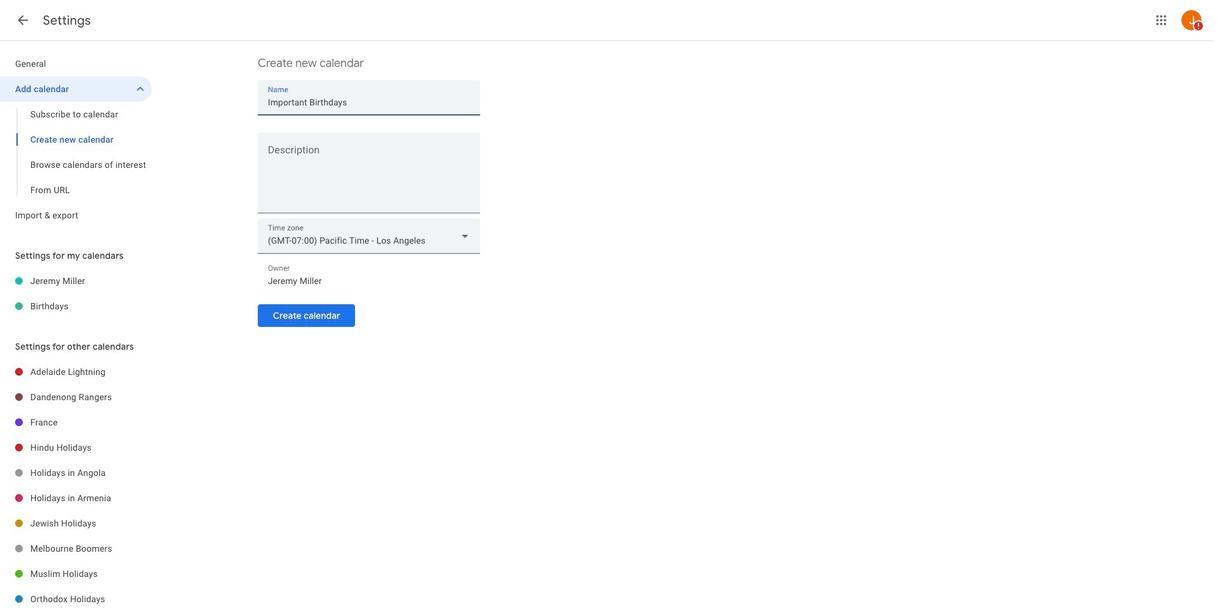 Task type: vqa. For each thing, say whether or not it's contained in the screenshot.
the left 14
no



Task type: describe. For each thing, give the bounding box(es) containing it.
holidays in angola tree item
[[0, 461, 152, 486]]

melbourne boomers tree item
[[0, 537, 152, 562]]

holidays in armenia tree item
[[0, 486, 152, 511]]

adelaide lightning tree item
[[0, 360, 152, 385]]

1 tree from the top
[[0, 51, 152, 228]]



Task type: locate. For each thing, give the bounding box(es) containing it.
dandenong rangers tree item
[[0, 385, 152, 410]]

2 vertical spatial tree
[[0, 360, 152, 612]]

hindu holidays tree item
[[0, 436, 152, 461]]

france tree item
[[0, 410, 152, 436]]

None text field
[[268, 94, 470, 111], [258, 147, 480, 208], [268, 272, 470, 290], [268, 94, 470, 111], [258, 147, 480, 208], [268, 272, 470, 290]]

jewish holidays tree item
[[0, 511, 152, 537]]

birthdays tree item
[[0, 294, 152, 319]]

tree
[[0, 51, 152, 228], [0, 269, 152, 319], [0, 360, 152, 612]]

group
[[0, 102, 152, 203]]

1 vertical spatial tree
[[0, 269, 152, 319]]

heading
[[43, 13, 91, 28]]

add calendar tree item
[[0, 76, 152, 102]]

orthodox holidays tree item
[[0, 587, 152, 612]]

muslim holidays tree item
[[0, 562, 152, 587]]

jeremy miller tree item
[[0, 269, 152, 294]]

None field
[[258, 219, 480, 254]]

3 tree from the top
[[0, 360, 152, 612]]

go back image
[[15, 13, 30, 28]]

0 vertical spatial tree
[[0, 51, 152, 228]]

2 tree from the top
[[0, 269, 152, 319]]



